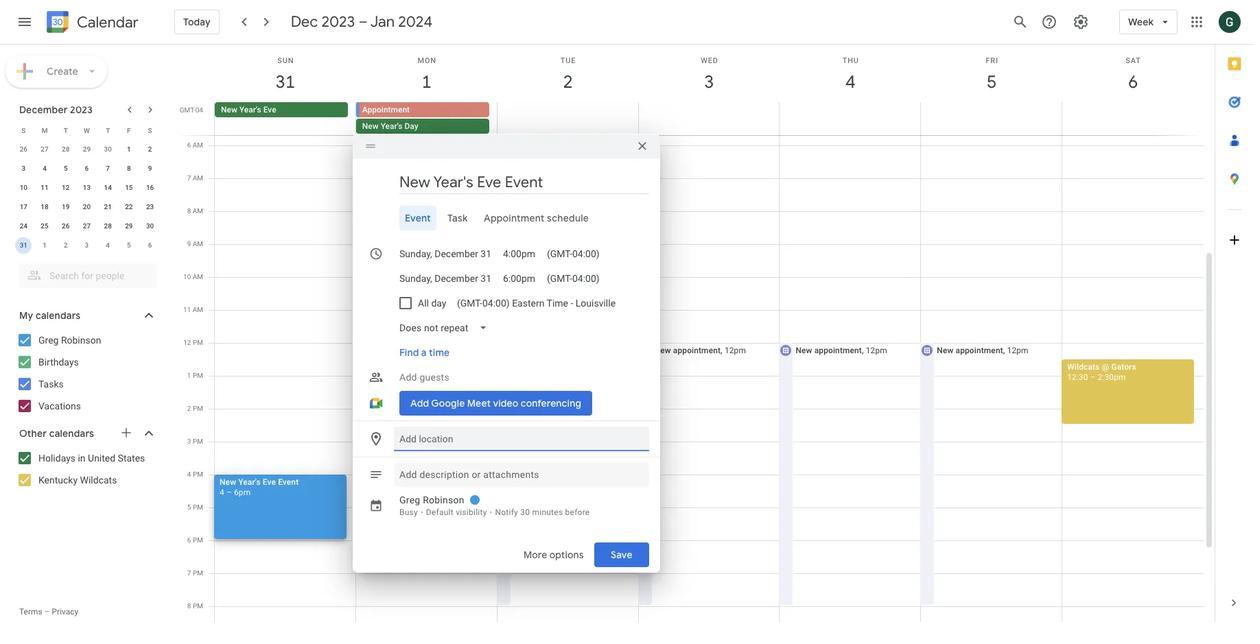 Task type: locate. For each thing, give the bounding box(es) containing it.
11
[[41, 184, 49, 192], [183, 306, 191, 314]]

8 pm from the top
[[193, 570, 203, 577]]

0 horizontal spatial 2023
[[70, 104, 93, 116]]

0 horizontal spatial 9
[[148, 165, 152, 172]]

11 down 10 am
[[183, 306, 191, 314]]

10
[[20, 184, 27, 192], [183, 273, 191, 281]]

0 horizontal spatial 30
[[104, 146, 112, 153]]

4 am from the top
[[193, 240, 203, 248]]

january 2 element
[[57, 238, 74, 254]]

3 down the 27 element
[[85, 242, 89, 249]]

s right "f"
[[148, 127, 152, 134]]

robinson down my calendars dropdown button
[[61, 335, 101, 346]]

time
[[429, 347, 450, 359]]

gators
[[1112, 362, 1137, 372]]

27 down 20 element
[[83, 222, 91, 230]]

1 vertical spatial 29
[[125, 222, 133, 230]]

(gmt-04:00) down schedule
[[547, 249, 600, 259]]

26 left november 27 element
[[20, 146, 27, 153]]

(gmt-04:00) for start time text field
[[547, 249, 600, 259]]

6 for the january 6 element
[[148, 242, 152, 249]]

1 horizontal spatial s
[[148, 127, 152, 134]]

– left jan
[[359, 12, 368, 32]]

30
[[104, 146, 112, 153], [146, 222, 154, 230], [521, 508, 530, 518]]

wildcats @ gators 12:30 – 2:30pm
[[1068, 362, 1137, 382]]

1 add from the top
[[400, 372, 417, 383]]

0 vertical spatial 8
[[127, 165, 131, 172]]

(gmt-04:00) eastern time - louisville button
[[452, 291, 622, 316]]

28 right november 27 element
[[62, 146, 70, 153]]

0 vertical spatial wildcats
[[1068, 362, 1100, 372]]

pm for 2 pm
[[193, 405, 203, 413]]

row
[[209, 102, 1215, 135], [13, 121, 161, 140], [13, 140, 161, 159], [13, 159, 161, 178], [13, 178, 161, 198], [13, 198, 161, 217], [13, 217, 161, 236], [13, 236, 161, 255]]

0 vertical spatial (gmt-
[[547, 249, 573, 259]]

0 vertical spatial 12
[[62, 184, 70, 192]]

(gmt-04:00) button
[[542, 242, 605, 266], [542, 266, 605, 291]]

4 down "thu"
[[845, 71, 855, 93]]

november 27 element
[[36, 141, 53, 158]]

1 inside mon 1
[[421, 71, 431, 93]]

0 vertical spatial greg robinson
[[38, 335, 101, 346]]

2 vertical spatial 8
[[187, 603, 191, 610]]

(gmt- inside button
[[458, 298, 483, 309]]

28
[[62, 146, 70, 153], [104, 222, 112, 230]]

pm
[[193, 339, 203, 347], [193, 372, 203, 380], [193, 405, 203, 413], [193, 438, 203, 446], [193, 471, 203, 478], [193, 504, 203, 511], [193, 537, 203, 544], [193, 570, 203, 577], [193, 603, 203, 610]]

2 vertical spatial (gmt-
[[458, 298, 483, 309]]

2024
[[398, 12, 433, 32]]

0 horizontal spatial robinson
[[61, 335, 101, 346]]

0 horizontal spatial s
[[22, 127, 26, 134]]

15
[[125, 184, 133, 192]]

1 vertical spatial appointment
[[484, 212, 545, 224]]

5 down fri
[[986, 71, 996, 93]]

26 inside 26 element
[[62, 222, 70, 230]]

11 inside grid
[[183, 306, 191, 314]]

6 up 7 am
[[187, 141, 191, 149]]

row up 20
[[13, 178, 161, 198]]

2023 for december
[[70, 104, 93, 116]]

(gmt- for start time text field
[[547, 249, 573, 259]]

am up 12 pm
[[193, 306, 203, 314]]

tab list
[[1216, 45, 1254, 584], [364, 206, 649, 231]]

1 vertical spatial (gmt-
[[547, 273, 573, 284]]

notify 30 minutes before
[[495, 508, 590, 518]]

3 up 4 pm at left
[[187, 438, 191, 446]]

pm up 2 pm
[[193, 372, 203, 380]]

4 link
[[835, 67, 867, 98]]

30 right notify
[[521, 508, 530, 518]]

1 horizontal spatial tab list
[[1216, 45, 1254, 584]]

End date text field
[[400, 270, 492, 287]]

1 vertical spatial 04:00)
[[573, 273, 600, 284]]

december 2023
[[19, 104, 93, 116]]

3 down november 26 element
[[22, 165, 26, 172]]

0 horizontal spatial t
[[64, 127, 68, 134]]

31 down sun
[[275, 71, 294, 93]]

pm up 4 pm at left
[[193, 438, 203, 446]]

1 vertical spatial greg
[[400, 495, 420, 506]]

s up november 26 element
[[22, 127, 26, 134]]

6 inside the january 6 element
[[148, 242, 152, 249]]

row down 13 element
[[13, 198, 161, 217]]

8 up 9 am at the left top of page
[[187, 207, 191, 215]]

2 new appointment , 12pm from the left
[[655, 346, 746, 356]]

30 for 30 element at left
[[146, 222, 154, 230]]

appointment inside button
[[484, 212, 545, 224]]

s
[[22, 127, 26, 134], [148, 127, 152, 134]]

,
[[438, 346, 440, 356], [721, 346, 723, 356], [862, 346, 864, 356], [1004, 346, 1005, 356]]

cell down 5 link at the right top of the page
[[921, 102, 1062, 135]]

0 vertical spatial (gmt-04:00)
[[547, 249, 600, 259]]

1 vertical spatial 12
[[183, 339, 191, 347]]

2 am from the top
[[193, 174, 203, 182]]

27 for the 27 element
[[83, 222, 91, 230]]

1 vertical spatial event
[[278, 478, 299, 487]]

0 horizontal spatial tab list
[[364, 206, 649, 231]]

add
[[400, 372, 417, 383], [400, 470, 417, 481]]

5 pm from the top
[[193, 471, 203, 478]]

0 vertical spatial 7
[[106, 165, 110, 172]]

11 for 11
[[41, 184, 49, 192]]

kentucky wildcats
[[38, 475, 117, 486]]

10 element
[[15, 180, 32, 196]]

1 pm from the top
[[193, 339, 203, 347]]

pm up 6 pm
[[193, 504, 203, 511]]

add description or attachments
[[400, 470, 539, 481]]

january 5 element
[[121, 238, 137, 254]]

(gmt-04:00)
[[547, 249, 600, 259], [547, 273, 600, 284]]

t
[[64, 127, 68, 134], [106, 127, 110, 134]]

eve for new year's eve
[[263, 105, 276, 115]]

2 vertical spatial 7
[[187, 570, 191, 577]]

f
[[127, 127, 131, 134]]

17
[[20, 203, 27, 211]]

pm for 7 pm
[[193, 570, 203, 577]]

fri
[[986, 56, 999, 65]]

2 (gmt-04:00) button from the top
[[542, 266, 605, 291]]

1 (gmt-04:00) button from the top
[[542, 242, 605, 266]]

1 horizontal spatial wildcats
[[1068, 362, 1100, 372]]

(gmt- right day
[[458, 298, 483, 309]]

31 down '24' element
[[20, 242, 27, 249]]

0 horizontal spatial greg
[[38, 335, 59, 346]]

7 for 7 pm
[[187, 570, 191, 577]]

2 vertical spatial 04:00)
[[483, 298, 510, 309]]

4 appointment from the left
[[956, 346, 1004, 356]]

row containing new year's eve
[[209, 102, 1215, 135]]

0 vertical spatial add
[[400, 372, 417, 383]]

calendar element
[[44, 8, 139, 38]]

3 12pm from the left
[[866, 346, 888, 356]]

30 down 23 element
[[146, 222, 154, 230]]

13 element
[[79, 180, 95, 196]]

cell containing appointment
[[356, 102, 497, 135]]

12 pm
[[183, 339, 203, 347]]

2 cell from the left
[[497, 102, 639, 135]]

pm down 5 pm
[[193, 537, 203, 544]]

1 horizontal spatial 29
[[125, 222, 133, 230]]

3 new appointment , 12pm from the left
[[796, 346, 888, 356]]

4 , from the left
[[1004, 346, 1005, 356]]

1 horizontal spatial 30
[[146, 222, 154, 230]]

6 down 5 pm
[[187, 537, 191, 544]]

new inside "button"
[[221, 105, 237, 115]]

1 horizontal spatial 11
[[183, 306, 191, 314]]

cell down 2 link
[[497, 102, 639, 135]]

1 horizontal spatial 10
[[183, 273, 191, 281]]

26 inside november 26 element
[[20, 146, 27, 153]]

7 pm from the top
[[193, 537, 203, 544]]

7 down november 30 element
[[106, 165, 110, 172]]

2 inside tue 2
[[562, 71, 572, 93]]

1 vertical spatial (gmt-04:00)
[[547, 273, 600, 284]]

2 down 26 element
[[64, 242, 68, 249]]

1 new appointment , 12pm from the left
[[372, 346, 464, 356]]

0 horizontal spatial 27
[[41, 146, 49, 153]]

0 vertical spatial eve
[[263, 105, 276, 115]]

1 vertical spatial 26
[[62, 222, 70, 230]]

1 horizontal spatial 9
[[187, 240, 191, 248]]

t up november 30 element
[[106, 127, 110, 134]]

notify
[[495, 508, 518, 518]]

january 6 element
[[142, 238, 158, 254]]

12 for 12
[[62, 184, 70, 192]]

None field
[[394, 316, 499, 341]]

pm for 3 pm
[[193, 438, 203, 446]]

event inside button
[[405, 212, 431, 224]]

greg robinson up default
[[400, 495, 465, 506]]

1 cell from the left
[[356, 102, 497, 135]]

0 vertical spatial year's
[[239, 105, 261, 115]]

guests
[[420, 372, 450, 383]]

calendars right my
[[36, 310, 81, 322]]

11 am
[[183, 306, 203, 314]]

1 horizontal spatial 26
[[62, 222, 70, 230]]

4 pm
[[187, 471, 203, 478]]

4 new appointment , 12pm from the left
[[937, 346, 1029, 356]]

other
[[19, 428, 47, 440]]

3 am from the top
[[193, 207, 203, 215]]

2:30pm
[[1098, 373, 1126, 382]]

week button
[[1120, 5, 1178, 38]]

1 (gmt-04:00) from the top
[[547, 249, 600, 259]]

row up november 29 element on the left of the page
[[13, 121, 161, 140]]

november 26 element
[[15, 141, 32, 158]]

0 vertical spatial 04:00)
[[573, 249, 600, 259]]

2023 right dec
[[322, 12, 355, 32]]

dec 2023 – jan 2024
[[291, 12, 433, 32]]

1 s from the left
[[22, 127, 26, 134]]

30 inside 30 element
[[146, 222, 154, 230]]

new year's eve event 4 – 6pm
[[220, 478, 299, 498]]

0 horizontal spatial wildcats
[[80, 475, 117, 486]]

tue
[[561, 56, 576, 65]]

1 vertical spatial 10
[[183, 273, 191, 281]]

9 am
[[187, 240, 203, 248]]

new inside new year's eve event 4 – 6pm
[[220, 478, 236, 487]]

0 vertical spatial 2023
[[322, 12, 355, 32]]

2 pm
[[187, 405, 203, 413]]

0 horizontal spatial event
[[278, 478, 299, 487]]

greg robinson up birthdays
[[38, 335, 101, 346]]

04:00) up the louisville
[[573, 273, 600, 284]]

04:00) down schedule
[[573, 249, 600, 259]]

1 horizontal spatial appointment
[[484, 212, 545, 224]]

04:00) for end time text box
[[573, 273, 600, 284]]

16
[[146, 184, 154, 192]]

row containing 24
[[13, 217, 161, 236]]

3 cell from the left
[[639, 102, 780, 135]]

eve inside "button"
[[263, 105, 276, 115]]

31 inside cell
[[20, 242, 27, 249]]

0 horizontal spatial 26
[[20, 146, 27, 153]]

22 element
[[121, 199, 137, 216]]

0 vertical spatial 28
[[62, 146, 70, 153]]

t up 'november 28' element
[[64, 127, 68, 134]]

5 down 'november 28' element
[[64, 165, 68, 172]]

– right 12:30
[[1091, 373, 1096, 382]]

5 am from the top
[[193, 273, 203, 281]]

tab list containing event
[[364, 206, 649, 231]]

cell down 3 link
[[639, 102, 780, 135]]

add left 'description'
[[400, 470, 417, 481]]

0 horizontal spatial 28
[[62, 146, 70, 153]]

0 vertical spatial 30
[[104, 146, 112, 153]]

2 down 1 pm
[[187, 405, 191, 413]]

1 horizontal spatial 28
[[104, 222, 112, 230]]

12 inside december 2023 grid
[[62, 184, 70, 192]]

row containing 31
[[13, 236, 161, 255]]

1 vertical spatial wildcats
[[80, 475, 117, 486]]

0 horizontal spatial 10
[[20, 184, 27, 192]]

add for add guests
[[400, 372, 417, 383]]

create button
[[5, 55, 107, 88]]

2
[[562, 71, 572, 93], [148, 146, 152, 153], [64, 242, 68, 249], [187, 405, 191, 413]]

0 vertical spatial calendars
[[36, 310, 81, 322]]

1 vertical spatial 9
[[187, 240, 191, 248]]

7 down 6 pm
[[187, 570, 191, 577]]

9 inside grid
[[187, 240, 191, 248]]

5
[[986, 71, 996, 93], [64, 165, 68, 172], [127, 242, 131, 249], [187, 504, 191, 511]]

add inside 'dropdown button'
[[400, 372, 417, 383]]

new year's eve button
[[215, 102, 348, 117]]

am for 8 am
[[193, 207, 203, 215]]

8 inside december 2023 grid
[[127, 165, 131, 172]]

5 up 6 pm
[[187, 504, 191, 511]]

Search for people text field
[[27, 264, 148, 288]]

1 horizontal spatial 27
[[83, 222, 91, 230]]

12 down 11 am
[[183, 339, 191, 347]]

1 down 12 pm
[[187, 372, 191, 380]]

privacy
[[52, 608, 78, 617]]

-
[[571, 298, 574, 309]]

2 add from the top
[[400, 470, 417, 481]]

0 vertical spatial 10
[[20, 184, 27, 192]]

2 (gmt-04:00) from the top
[[547, 273, 600, 284]]

pm up 1 pm
[[193, 339, 203, 347]]

1 vertical spatial 27
[[83, 222, 91, 230]]

1 vertical spatial 8
[[187, 207, 191, 215]]

9 pm from the top
[[193, 603, 203, 610]]

grid
[[176, 45, 1215, 623]]

pm down 6 pm
[[193, 570, 203, 577]]

6 for 6 am
[[187, 141, 191, 149]]

2 vertical spatial 30
[[521, 508, 530, 518]]

cell
[[356, 102, 497, 135], [497, 102, 639, 135], [639, 102, 780, 135], [921, 102, 1062, 135], [1062, 102, 1203, 135]]

year's inside new year's eve "button"
[[239, 105, 261, 115]]

1 am from the top
[[193, 141, 203, 149]]

appointment schedule button
[[479, 206, 595, 231]]

0 vertical spatial 27
[[41, 146, 49, 153]]

1 vertical spatial 31
[[20, 242, 27, 249]]

eve inside new year's eve event 4 – 6pm
[[263, 478, 276, 487]]

(gmt-04:00) button up - at the top left
[[542, 266, 605, 291]]

calendars up in
[[49, 428, 94, 440]]

(gmt-04:00) button for start time text field
[[542, 242, 605, 266]]

2023 for dec
[[322, 12, 355, 32]]

new appointment , 12pm
[[372, 346, 464, 356], [655, 346, 746, 356], [796, 346, 888, 356], [937, 346, 1029, 356]]

new inside appointment new year's day
[[362, 122, 379, 131]]

calendar
[[77, 13, 139, 32]]

2 vertical spatial year's
[[238, 478, 261, 487]]

1 vertical spatial 11
[[183, 306, 191, 314]]

4 left 6pm
[[220, 488, 224, 498]]

None search field
[[0, 258, 170, 288]]

wildcats
[[1068, 362, 1100, 372], [80, 475, 117, 486]]

2 , from the left
[[721, 346, 723, 356]]

am up 8 am
[[193, 174, 203, 182]]

(gmt- for end time text box
[[547, 273, 573, 284]]

11 for 11 am
[[183, 306, 191, 314]]

row down the 27 element
[[13, 236, 161, 255]]

21
[[104, 203, 112, 211]]

15 element
[[121, 180, 137, 196]]

1 vertical spatial add
[[400, 470, 417, 481]]

3 link
[[694, 67, 725, 98]]

1 vertical spatial calendars
[[49, 428, 94, 440]]

pm down 3 pm on the bottom left of the page
[[193, 471, 203, 478]]

0 horizontal spatial appointment
[[362, 105, 410, 115]]

12 element
[[57, 180, 74, 196]]

1 vertical spatial robinson
[[423, 495, 465, 506]]

0 horizontal spatial 12
[[62, 184, 70, 192]]

4
[[845, 71, 855, 93], [43, 165, 47, 172], [106, 242, 110, 249], [187, 471, 191, 478], [220, 488, 224, 498]]

30 right november 29 element on the left of the page
[[104, 146, 112, 153]]

2 horizontal spatial 30
[[521, 508, 530, 518]]

8 pm
[[187, 603, 203, 610]]

9 up 10 am
[[187, 240, 191, 248]]

19
[[62, 203, 70, 211]]

today button
[[174, 5, 219, 38]]

am up 7 am
[[193, 141, 203, 149]]

4 pm from the top
[[193, 438, 203, 446]]

robinson
[[61, 335, 101, 346], [423, 495, 465, 506]]

2 pm from the top
[[193, 372, 203, 380]]

january 4 element
[[100, 238, 116, 254]]

1 12pm from the left
[[442, 346, 464, 356]]

am for 10 am
[[193, 273, 203, 281]]

1 vertical spatial eve
[[263, 478, 276, 487]]

8 down "7 pm"
[[187, 603, 191, 610]]

8 up 15
[[127, 165, 131, 172]]

4 inside thu 4
[[845, 71, 855, 93]]

wildcats up 12:30
[[1068, 362, 1100, 372]]

30 element
[[142, 218, 158, 235]]

row down 3 link
[[209, 102, 1215, 135]]

appointment inside appointment new year's day
[[362, 105, 410, 115]]

6 pm from the top
[[193, 504, 203, 511]]

1 horizontal spatial 31
[[275, 71, 294, 93]]

row group containing 26
[[13, 140, 161, 255]]

(gmt-04:00) up - at the top left
[[547, 273, 600, 284]]

29 element
[[121, 218, 137, 235]]

eastern
[[513, 298, 545, 309]]

january 1 element
[[36, 238, 53, 254]]

cell down 6 'link'
[[1062, 102, 1203, 135]]

appointment for schedule
[[484, 212, 545, 224]]

1 vertical spatial year's
[[381, 122, 403, 131]]

wildcats down united
[[80, 475, 117, 486]]

26 for 26 element
[[62, 222, 70, 230]]

holidays
[[38, 453, 76, 464]]

10 for 10 am
[[183, 273, 191, 281]]

eve
[[263, 105, 276, 115], [263, 478, 276, 487]]

greg robinson
[[38, 335, 101, 346], [400, 495, 465, 506]]

am down 9 am at the left top of page
[[193, 273, 203, 281]]

1 vertical spatial 2023
[[70, 104, 93, 116]]

row up january 3 element
[[13, 217, 161, 236]]

robinson up default
[[423, 495, 465, 506]]

2 s from the left
[[148, 127, 152, 134]]

0 vertical spatial 29
[[83, 146, 91, 153]]

jan
[[370, 12, 395, 32]]

0 vertical spatial 31
[[275, 71, 294, 93]]

7
[[106, 165, 110, 172], [187, 174, 191, 182], [187, 570, 191, 577]]

11 inside december 2023 grid
[[41, 184, 49, 192]]

sun
[[278, 56, 294, 65]]

(gmt-04:00) for end time text box
[[547, 273, 600, 284]]

0 horizontal spatial 29
[[83, 146, 91, 153]]

10 inside row group
[[20, 184, 27, 192]]

0 vertical spatial appointment
[[362, 105, 410, 115]]

04:00) left eastern
[[483, 298, 510, 309]]

10 up 11 am
[[183, 273, 191, 281]]

1 horizontal spatial 2023
[[322, 12, 355, 32]]

appointment up start time text field
[[484, 212, 545, 224]]

calendars inside my calendars dropdown button
[[36, 310, 81, 322]]

1 horizontal spatial 12
[[183, 339, 191, 347]]

1 horizontal spatial greg
[[400, 495, 420, 506]]

add other calendars image
[[119, 426, 133, 440]]

30 inside november 30 element
[[104, 146, 112, 153]]

1 t from the left
[[64, 127, 68, 134]]

1 horizontal spatial event
[[405, 212, 431, 224]]

9 inside december 2023 grid
[[148, 165, 152, 172]]

0 vertical spatial 11
[[41, 184, 49, 192]]

0 horizontal spatial 31
[[20, 242, 27, 249]]

eve for new year's eve event 4 – 6pm
[[263, 478, 276, 487]]

9 for 9 am
[[187, 240, 191, 248]]

greg up birthdays
[[38, 335, 59, 346]]

Location text field
[[400, 427, 644, 452]]

7 inside row
[[106, 165, 110, 172]]

pm down 1 pm
[[193, 405, 203, 413]]

7 up 8 am
[[187, 174, 191, 182]]

28 down 21 "element"
[[104, 222, 112, 230]]

cell down the 1 link
[[356, 102, 497, 135]]

1 horizontal spatial robinson
[[423, 495, 465, 506]]

27
[[41, 146, 49, 153], [83, 222, 91, 230]]

0 vertical spatial 9
[[148, 165, 152, 172]]

0 horizontal spatial greg robinson
[[38, 335, 101, 346]]

3 appointment from the left
[[815, 346, 862, 356]]

0 vertical spatial robinson
[[61, 335, 101, 346]]

0 vertical spatial 26
[[20, 146, 27, 153]]

3 inside wed 3
[[704, 71, 714, 93]]

calendars inside other calendars dropdown button
[[49, 428, 94, 440]]

am down 8 am
[[193, 240, 203, 248]]

1 horizontal spatial t
[[106, 127, 110, 134]]

states
[[118, 453, 145, 464]]

23 element
[[142, 199, 158, 216]]

6 am from the top
[[193, 306, 203, 314]]

pm down "7 pm"
[[193, 603, 203, 610]]

appointment
[[391, 346, 438, 356], [673, 346, 721, 356], [815, 346, 862, 356], [956, 346, 1004, 356]]

9 up 16
[[148, 165, 152, 172]]

1 horizontal spatial greg robinson
[[400, 495, 465, 506]]

6 inside sat 6
[[1128, 71, 1137, 93]]

2 down tue
[[562, 71, 572, 93]]

1 vertical spatial 30
[[146, 222, 154, 230]]

10 inside grid
[[183, 273, 191, 281]]

3 pm from the top
[[193, 405, 203, 413]]

row up the 13
[[13, 159, 161, 178]]

0 vertical spatial event
[[405, 212, 431, 224]]

0 vertical spatial greg
[[38, 335, 59, 346]]

row group
[[13, 140, 161, 255]]

17 element
[[15, 199, 32, 216]]

1 vertical spatial 7
[[187, 174, 191, 182]]

greg
[[38, 335, 59, 346], [400, 495, 420, 506]]

19 element
[[57, 199, 74, 216]]

(gmt- up time
[[547, 273, 573, 284]]

year's inside new year's eve event 4 – 6pm
[[238, 478, 261, 487]]

30 for november 30 element
[[104, 146, 112, 153]]

(gmt-04:00) button down schedule
[[542, 242, 605, 266]]

row containing 17
[[13, 198, 161, 217]]

year's left day
[[381, 122, 403, 131]]

0 horizontal spatial 11
[[41, 184, 49, 192]]

3 down the wed
[[704, 71, 714, 93]]

appointment up day
[[362, 105, 410, 115]]

27 down 'm'
[[41, 146, 49, 153]]

am up 9 am at the left top of page
[[193, 207, 203, 215]]

29 down w
[[83, 146, 91, 153]]

1 vertical spatial 28
[[104, 222, 112, 230]]

29 for november 29 element on the left of the page
[[83, 146, 91, 153]]

Start time text field
[[503, 246, 536, 262]]



Task type: describe. For each thing, give the bounding box(es) containing it.
26 for november 26 element
[[20, 146, 27, 153]]

in
[[78, 453, 86, 464]]

attachments
[[484, 470, 539, 481]]

28 element
[[100, 218, 116, 235]]

task
[[447, 212, 468, 224]]

7 for 7 am
[[187, 174, 191, 182]]

calendars for my calendars
[[36, 310, 81, 322]]

8 am
[[187, 207, 203, 215]]

my calendars
[[19, 310, 81, 322]]

2 appointment from the left
[[673, 346, 721, 356]]

25
[[41, 222, 49, 230]]

year's inside appointment new year's day
[[381, 122, 403, 131]]

description
[[420, 470, 469, 481]]

5 inside "element"
[[127, 242, 131, 249]]

add guests
[[400, 372, 450, 383]]

other calendars button
[[3, 423, 170, 445]]

16 element
[[142, 180, 158, 196]]

4 down 3 pm on the bottom left of the page
[[187, 471, 191, 478]]

minutes
[[532, 508, 563, 518]]

birthdays
[[38, 357, 79, 368]]

task button
[[442, 206, 473, 231]]

my calendars button
[[3, 305, 170, 327]]

add guests button
[[394, 365, 649, 390]]

time
[[547, 298, 569, 309]]

wildcats inside other calendars list
[[80, 475, 117, 486]]

20 element
[[79, 199, 95, 216]]

new year's eve
[[221, 105, 276, 115]]

other calendars list
[[3, 448, 170, 492]]

21 element
[[100, 199, 116, 216]]

find a time button
[[394, 341, 455, 365]]

grid containing 31
[[176, 45, 1215, 623]]

am for 6 am
[[193, 141, 203, 149]]

terms link
[[19, 608, 42, 617]]

today
[[183, 16, 211, 28]]

Add title text field
[[400, 172, 649, 193]]

my
[[19, 310, 33, 322]]

04:00) inside button
[[483, 298, 510, 309]]

am for 7 am
[[193, 174, 203, 182]]

louisville
[[576, 298, 616, 309]]

greg robinson inside "my calendars" list
[[38, 335, 101, 346]]

4 cell from the left
[[921, 102, 1062, 135]]

kentucky
[[38, 475, 78, 486]]

7 for 7
[[106, 165, 110, 172]]

6 down november 29 element on the left of the page
[[85, 165, 89, 172]]

a
[[421, 347, 427, 359]]

row containing 10
[[13, 178, 161, 198]]

2 t from the left
[[106, 127, 110, 134]]

sat
[[1126, 56, 1141, 65]]

thu
[[843, 56, 859, 65]]

year's for new year's eve
[[239, 105, 261, 115]]

5 link
[[976, 67, 1008, 98]]

5 cell from the left
[[1062, 102, 1203, 135]]

5 pm
[[187, 504, 203, 511]]

gmt-
[[180, 106, 195, 114]]

calendars for other calendars
[[49, 428, 94, 440]]

3 pm
[[187, 438, 203, 446]]

day
[[405, 122, 418, 131]]

appointment new year's day
[[362, 105, 418, 131]]

7 pm
[[187, 570, 203, 577]]

8 for 8 pm
[[187, 603, 191, 610]]

8 for 8
[[127, 165, 131, 172]]

31 cell
[[13, 236, 34, 255]]

26 element
[[57, 218, 74, 235]]

12 for 12 pm
[[183, 339, 191, 347]]

create
[[47, 65, 78, 78]]

busy
[[400, 508, 418, 518]]

6pm
[[234, 488, 251, 498]]

am for 11 am
[[193, 306, 203, 314]]

12:30
[[1068, 373, 1088, 382]]

november 29 element
[[79, 141, 95, 158]]

find
[[400, 347, 419, 359]]

14
[[104, 184, 112, 192]]

january 3 element
[[79, 238, 95, 254]]

1 appointment from the left
[[391, 346, 438, 356]]

tasks
[[38, 379, 64, 390]]

(gmt-04:00) button for end time text box
[[542, 266, 605, 291]]

1 down 25 element
[[43, 242, 47, 249]]

greg inside "my calendars" list
[[38, 335, 59, 346]]

main drawer image
[[16, 14, 33, 30]]

pm for 12 pm
[[193, 339, 203, 347]]

10 am
[[183, 273, 203, 281]]

w
[[84, 127, 90, 134]]

visibility
[[456, 508, 487, 518]]

privacy link
[[52, 608, 78, 617]]

am for 9 am
[[193, 240, 203, 248]]

row containing s
[[13, 121, 161, 140]]

27 element
[[79, 218, 95, 235]]

– right the terms link
[[44, 608, 50, 617]]

4 down november 27 element
[[43, 165, 47, 172]]

wed
[[701, 56, 719, 65]]

27 for november 27 element
[[41, 146, 49, 153]]

united
[[88, 453, 115, 464]]

pm for 1 pm
[[193, 372, 203, 380]]

8 for 8 am
[[187, 207, 191, 215]]

sun 31
[[275, 56, 294, 93]]

1 link
[[411, 67, 443, 98]]

1 , from the left
[[438, 346, 440, 356]]

4 12pm from the left
[[1008, 346, 1029, 356]]

31 inside grid
[[275, 71, 294, 93]]

04
[[195, 106, 203, 114]]

6 pm
[[187, 537, 203, 544]]

25 element
[[36, 218, 53, 235]]

2 link
[[552, 67, 584, 98]]

week
[[1129, 16, 1154, 28]]

24 element
[[15, 218, 32, 235]]

november 28 element
[[57, 141, 74, 158]]

default
[[426, 508, 454, 518]]

2 12pm from the left
[[725, 346, 746, 356]]

event button
[[400, 206, 436, 231]]

december 2023 grid
[[13, 121, 161, 255]]

End time text field
[[503, 270, 536, 287]]

20
[[83, 203, 91, 211]]

10 for 10
[[20, 184, 27, 192]]

vacations
[[38, 401, 81, 412]]

1 down "f"
[[127, 146, 131, 153]]

terms
[[19, 608, 42, 617]]

appointment schedule
[[484, 212, 589, 224]]

day
[[431, 298, 447, 309]]

29 for '29' element
[[125, 222, 133, 230]]

or
[[472, 470, 481, 481]]

28 for 'november 28' element
[[62, 146, 70, 153]]

(gmt-04:00) eastern time - louisville
[[458, 298, 616, 309]]

all
[[418, 298, 429, 309]]

sat 6
[[1126, 56, 1141, 93]]

pm for 4 pm
[[193, 471, 203, 478]]

default visibility
[[426, 508, 487, 518]]

5 inside fri 5
[[986, 71, 996, 93]]

31 element
[[15, 238, 32, 254]]

14 element
[[100, 180, 116, 196]]

my calendars list
[[3, 330, 170, 417]]

appointment button
[[359, 102, 489, 117]]

november 30 element
[[100, 141, 116, 158]]

31 link
[[270, 67, 301, 98]]

– inside new year's eve event 4 – 6pm
[[226, 488, 232, 498]]

9 for 9
[[148, 165, 152, 172]]

4 down 28 element
[[106, 242, 110, 249]]

1 vertical spatial greg robinson
[[400, 495, 465, 506]]

pm for 8 pm
[[193, 603, 203, 610]]

11 element
[[36, 180, 53, 196]]

settings menu image
[[1073, 14, 1090, 30]]

3 , from the left
[[862, 346, 864, 356]]

Start date text field
[[400, 246, 492, 262]]

13
[[83, 184, 91, 192]]

calendar heading
[[74, 13, 139, 32]]

mon
[[418, 56, 437, 65]]

04:00) for start time text field
[[573, 249, 600, 259]]

appointment for new
[[362, 105, 410, 115]]

row containing 26
[[13, 140, 161, 159]]

28 for 28 element
[[104, 222, 112, 230]]

wildcats inside wildcats @ gators 12:30 – 2:30pm
[[1068, 362, 1100, 372]]

pm for 6 pm
[[193, 537, 203, 544]]

december
[[19, 104, 68, 116]]

terms – privacy
[[19, 608, 78, 617]]

pm for 5 pm
[[193, 504, 203, 511]]

robinson inside "my calendars" list
[[61, 335, 101, 346]]

event inside new year's eve event 4 – 6pm
[[278, 478, 299, 487]]

tue 2
[[561, 56, 576, 93]]

– inside wildcats @ gators 12:30 – 2:30pm
[[1091, 373, 1096, 382]]

@
[[1102, 362, 1110, 372]]

gmt-04
[[180, 106, 203, 114]]

schedule
[[547, 212, 589, 224]]

other calendars
[[19, 428, 94, 440]]

7 am
[[187, 174, 203, 182]]

before
[[565, 508, 590, 518]]

row inside grid
[[209, 102, 1215, 135]]

22
[[125, 203, 133, 211]]

find a time
[[400, 347, 450, 359]]

6 for 6 pm
[[187, 537, 191, 544]]

24
[[20, 222, 27, 230]]

add for add description or attachments
[[400, 470, 417, 481]]

dec
[[291, 12, 318, 32]]

2 up 16
[[148, 146, 152, 153]]

6 link
[[1118, 67, 1149, 98]]

row containing 3
[[13, 159, 161, 178]]

18 element
[[36, 199, 53, 216]]

year's for new year's eve event 4 – 6pm
[[238, 478, 261, 487]]

4 inside new year's eve event 4 – 6pm
[[220, 488, 224, 498]]



Task type: vqa. For each thing, say whether or not it's contained in the screenshot.


